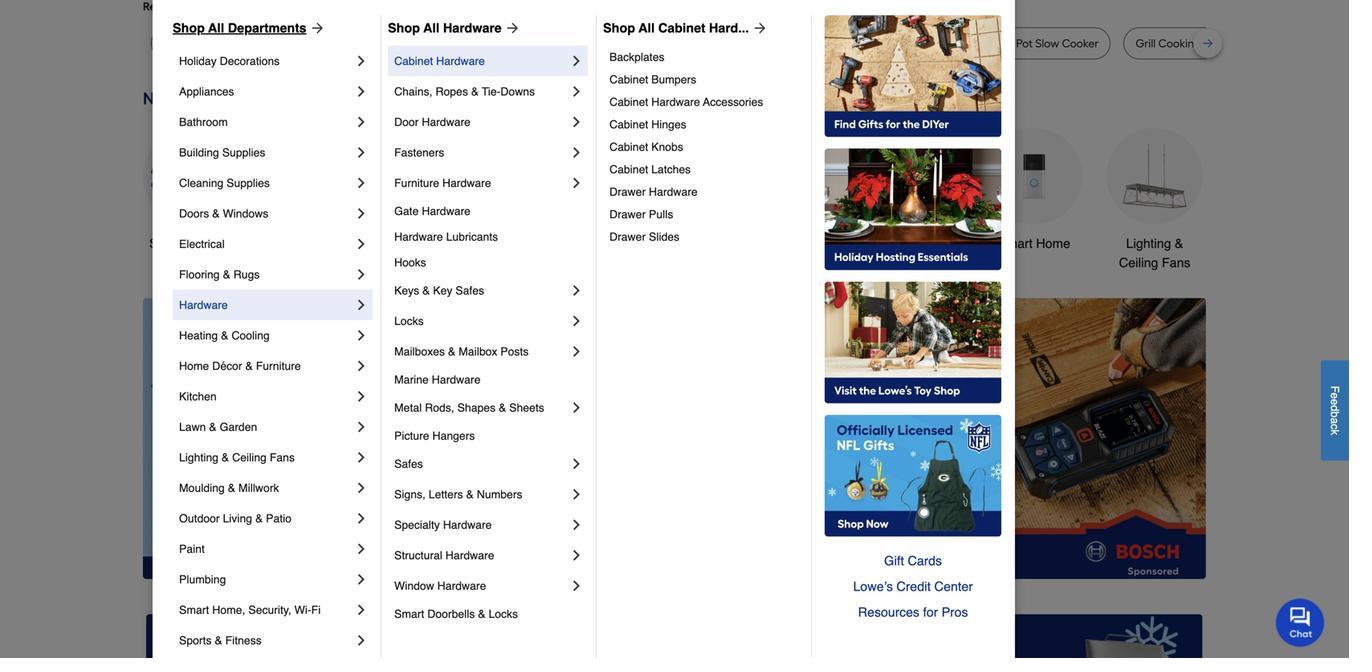 Task type: locate. For each thing, give the bounding box(es) containing it.
chevron right image for structural hardware
[[569, 548, 585, 564]]

scroll to item #5 image
[[893, 550, 931, 557]]

0 vertical spatial kitchen
[[627, 236, 670, 251]]

2 horizontal spatial smart
[[998, 236, 1033, 251]]

1 horizontal spatial cooking
[[1159, 37, 1201, 50]]

smart doorbells & locks
[[394, 608, 518, 621]]

0 horizontal spatial ceiling
[[232, 451, 267, 464]]

cabinet up cabinet knobs on the top
[[610, 118, 648, 131]]

0 horizontal spatial crock
[[741, 37, 771, 50]]

chains, ropes & tie-downs link
[[394, 76, 569, 107]]

shop inside shop all hardware link
[[388, 20, 420, 35]]

décor
[[212, 360, 242, 373]]

all up holiday decorations
[[208, 20, 224, 35]]

furniture hardware link
[[394, 168, 569, 198]]

1 vertical spatial outdoor
[[179, 512, 220, 525]]

chevron right image for window hardware
[[569, 578, 585, 594]]

shop up holiday
[[173, 20, 205, 35]]

chevron right image for flooring & rugs
[[353, 267, 369, 283]]

cabinet hardware accessories
[[610, 96, 763, 108]]

0 horizontal spatial bathroom link
[[179, 107, 353, 137]]

hardware down mailboxes & mailbox posts
[[432, 373, 481, 386]]

0 vertical spatial lighting & ceiling fans link
[[1107, 128, 1203, 273]]

1 vertical spatial kitchen
[[179, 390, 217, 403]]

1 slow from the left
[[380, 37, 404, 50]]

1 vertical spatial lighting & ceiling fans
[[179, 451, 295, 464]]

chains, ropes & tie-downs
[[394, 85, 535, 98]]

cabinet up cabinet hinges
[[610, 96, 648, 108]]

f
[[1329, 386, 1342, 393]]

all right shop
[[183, 236, 197, 251]]

kitchen up lawn
[[179, 390, 217, 403]]

0 horizontal spatial outdoor
[[179, 512, 220, 525]]

1 horizontal spatial fans
[[1162, 255, 1191, 270]]

supplies
[[222, 146, 265, 159], [227, 177, 270, 190]]

hardware up the chains, ropes & tie-downs
[[436, 55, 485, 67]]

arrow right image up holiday decorations link on the left top
[[306, 20, 326, 36]]

bathroom
[[179, 116, 228, 129], [886, 236, 942, 251]]

tools
[[417, 236, 447, 251], [797, 236, 827, 251]]

furniture hardware
[[394, 177, 491, 190]]

drawer up drawer slides
[[610, 208, 646, 221]]

& inside outdoor tools & equipment
[[831, 236, 839, 251]]

0 vertical spatial ceiling
[[1119, 255, 1159, 270]]

cabinet hardware
[[394, 55, 485, 67]]

chevron right image for keys & key safes
[[569, 283, 585, 299]]

chevron right image for building supplies
[[353, 145, 369, 161]]

gate hardware link
[[394, 198, 585, 224]]

cabinet latches link
[[610, 158, 800, 181]]

1 vertical spatial home
[[179, 360, 209, 373]]

1 vertical spatial fans
[[270, 451, 295, 464]]

crock right instant pot at the right top
[[984, 37, 1014, 50]]

hardware down bumpers
[[651, 96, 700, 108]]

hardware up the hardware lubricants on the left
[[422, 205, 471, 218]]

e up d
[[1329, 393, 1342, 399]]

all up 'backplates'
[[639, 20, 655, 35]]

hardware up "window hardware" link
[[446, 549, 494, 562]]

rugs
[[233, 268, 260, 281]]

hardware down signs, letters & numbers
[[443, 519, 492, 532]]

0 horizontal spatial bathroom
[[179, 116, 228, 129]]

2 tools from the left
[[797, 236, 827, 251]]

1 horizontal spatial smart
[[394, 608, 424, 621]]

outdoor
[[748, 236, 794, 251], [179, 512, 220, 525]]

supplies inside 'link'
[[227, 177, 270, 190]]

0 horizontal spatial tools
[[417, 236, 447, 251]]

slides
[[649, 231, 680, 243]]

0 horizontal spatial arrow right image
[[749, 20, 768, 36]]

letters
[[429, 488, 463, 501]]

0 horizontal spatial smart
[[179, 604, 209, 617]]

supplies for cleaning supplies
[[227, 177, 270, 190]]

1 vertical spatial safes
[[394, 458, 423, 471]]

smart inside smart doorbells & locks link
[[394, 608, 424, 621]]

crock for crock pot cooking pot
[[741, 37, 771, 50]]

2 horizontal spatial shop
[[603, 20, 635, 35]]

1 pot from the left
[[774, 37, 791, 50]]

tools inside tools link
[[417, 236, 447, 251]]

1 horizontal spatial outdoor
[[748, 236, 794, 251]]

e
[[1329, 393, 1342, 399], [1329, 399, 1342, 406]]

cabinet hinges
[[610, 118, 686, 131]]

cabinet knobs
[[610, 141, 683, 153]]

0 horizontal spatial lighting & ceiling fans link
[[179, 443, 353, 473]]

1 horizontal spatial lighting & ceiling fans link
[[1107, 128, 1203, 273]]

e up b
[[1329, 399, 1342, 406]]

hardware for window hardware
[[437, 580, 486, 593]]

2 shop from the left
[[388, 20, 420, 35]]

arrow right image
[[306, 20, 326, 36], [502, 20, 521, 36]]

electrical link
[[179, 229, 353, 259]]

1 horizontal spatial cooker
[[1062, 37, 1099, 50]]

hardware down latches
[[649, 186, 698, 198]]

up to 35 percent off select small appliances. image
[[507, 615, 842, 659]]

arrow right image inside shop all departments link
[[306, 20, 326, 36]]

0 horizontal spatial lighting
[[179, 451, 218, 464]]

0 vertical spatial lighting & ceiling fans
[[1119, 236, 1191, 270]]

0 horizontal spatial safes
[[394, 458, 423, 471]]

0 horizontal spatial cooking
[[793, 37, 836, 50]]

posts
[[501, 345, 529, 358]]

hardware for drawer hardware
[[649, 186, 698, 198]]

new deals every day during 25 days of deals image
[[143, 85, 1206, 112]]

outdoor inside outdoor living & patio "link"
[[179, 512, 220, 525]]

cabinet knobs link
[[610, 136, 800, 158]]

cabinet down cabinet hinges
[[610, 141, 648, 153]]

2 cooker from the left
[[1062, 37, 1099, 50]]

chevron right image for bathroom
[[353, 114, 369, 130]]

cabinet for cabinet latches
[[610, 163, 648, 176]]

0 vertical spatial outdoor
[[748, 236, 794, 251]]

chevron right image for furniture hardware
[[569, 175, 585, 191]]

chevron right image for chains, ropes & tie-downs
[[569, 84, 585, 100]]

backplates
[[610, 51, 665, 63]]

3 drawer from the top
[[610, 231, 646, 243]]

0 vertical spatial lighting
[[1126, 236, 1171, 251]]

cabinet for cabinet hinges
[[610, 118, 648, 131]]

specialty hardware link
[[394, 510, 569, 541]]

keys
[[394, 284, 419, 297]]

all for hardware
[[423, 20, 440, 35]]

1 vertical spatial drawer
[[610, 208, 646, 221]]

microwave countertop
[[480, 37, 597, 50]]

shop inside shop all departments link
[[173, 20, 205, 35]]

chevron right image for home décor & furniture
[[353, 358, 369, 374]]

structural hardware
[[394, 549, 494, 562]]

marine
[[394, 373, 429, 386]]

3 shop from the left
[[603, 20, 635, 35]]

outdoor inside outdoor tools & equipment
[[748, 236, 794, 251]]

1 horizontal spatial home
[[1036, 236, 1071, 251]]

outdoor tools & equipment link
[[745, 128, 842, 273]]

2 drawer from the top
[[610, 208, 646, 221]]

building supplies
[[179, 146, 265, 159]]

3 pot from the left
[[930, 37, 947, 50]]

chevron right image for hardware
[[353, 297, 369, 313]]

cooker up cabinet hardware
[[407, 37, 443, 50]]

fans inside lighting & ceiling fans
[[1162, 255, 1191, 270]]

locks down keys
[[394, 315, 424, 328]]

key
[[433, 284, 452, 297]]

drawer
[[610, 186, 646, 198], [610, 208, 646, 221], [610, 231, 646, 243]]

cabinet latches
[[610, 163, 691, 176]]

all for deals
[[183, 236, 197, 251]]

structural hardware link
[[394, 541, 569, 571]]

1 vertical spatial furniture
[[256, 360, 301, 373]]

electrical
[[179, 238, 225, 251]]

hardware for cabinet hardware
[[436, 55, 485, 67]]

2 slow from the left
[[1036, 37, 1059, 50]]

smart inside smart home link
[[998, 236, 1033, 251]]

departments
[[228, 20, 306, 35]]

chevron right image
[[353, 53, 369, 69], [569, 53, 585, 69], [353, 84, 369, 100], [353, 145, 369, 161], [569, 145, 585, 161], [569, 175, 585, 191], [353, 206, 369, 222], [353, 236, 369, 252], [353, 267, 369, 283], [569, 283, 585, 299], [353, 297, 369, 313], [353, 419, 369, 435], [353, 450, 369, 466], [569, 456, 585, 472], [353, 480, 369, 496], [353, 511, 369, 527], [569, 517, 585, 533], [569, 548, 585, 564], [353, 572, 369, 588], [569, 578, 585, 594], [353, 602, 369, 618], [353, 633, 369, 649]]

1 drawer from the top
[[610, 186, 646, 198]]

1 horizontal spatial slow
[[1036, 37, 1059, 50]]

lubricants
[[446, 231, 498, 243]]

1 vertical spatial locks
[[489, 608, 518, 621]]

flooring & rugs
[[179, 268, 260, 281]]

1 vertical spatial lighting & ceiling fans link
[[179, 443, 353, 473]]

grill
[[1136, 37, 1156, 50]]

0 horizontal spatial slow
[[380, 37, 404, 50]]

f e e d b a c k
[[1329, 386, 1342, 436]]

picture
[[394, 430, 429, 443]]

furniture up gate
[[394, 177, 439, 190]]

downs
[[501, 85, 535, 98]]

hardware inside 'link'
[[651, 96, 700, 108]]

1 horizontal spatial shop
[[388, 20, 420, 35]]

0 vertical spatial fans
[[1162, 255, 1191, 270]]

drawer slides link
[[610, 226, 800, 248]]

grill cooking grate & warming rack
[[1136, 37, 1322, 50]]

0 vertical spatial drawer
[[610, 186, 646, 198]]

wi-
[[294, 604, 311, 617]]

&
[[1236, 37, 1244, 50], [471, 85, 479, 98], [212, 207, 220, 220], [831, 236, 839, 251], [1175, 236, 1184, 251], [223, 268, 230, 281], [422, 284, 430, 297], [221, 329, 228, 342], [448, 345, 456, 358], [245, 360, 253, 373], [499, 402, 506, 414], [209, 421, 217, 434], [222, 451, 229, 464], [228, 482, 235, 495], [466, 488, 474, 501], [255, 512, 263, 525], [478, 608, 486, 621], [215, 635, 222, 647]]

chevron right image for cabinet hardware
[[569, 53, 585, 69]]

cabinet down 'backplates'
[[610, 73, 648, 86]]

1 horizontal spatial tools
[[797, 236, 827, 251]]

safes down picture
[[394, 458, 423, 471]]

1 crock from the left
[[741, 37, 771, 50]]

shop all hardware link
[[388, 18, 521, 38]]

outdoor down moulding
[[179, 512, 220, 525]]

smart for smart doorbells & locks
[[394, 608, 424, 621]]

find gifts for the diyer. image
[[825, 15, 1002, 137]]

supplies up cleaning supplies
[[222, 146, 265, 159]]

cabinet down cabinet knobs on the top
[[610, 163, 648, 176]]

center
[[935, 579, 973, 594]]

tools link
[[384, 128, 480, 253]]

0 vertical spatial supplies
[[222, 146, 265, 159]]

safes right key
[[456, 284, 484, 297]]

1 horizontal spatial locks
[[489, 608, 518, 621]]

shop up 'backplates'
[[603, 20, 635, 35]]

locks down "window hardware" link
[[489, 608, 518, 621]]

cabinet for cabinet bumpers
[[610, 73, 648, 86]]

1 cooking from the left
[[793, 37, 836, 50]]

hardware down the fasteners link
[[442, 177, 491, 190]]

1 vertical spatial supplies
[[227, 177, 270, 190]]

hardware for furniture hardware
[[442, 177, 491, 190]]

1 horizontal spatial arrow right image
[[1177, 439, 1193, 455]]

picture hangers
[[394, 430, 475, 443]]

shop all deals link
[[143, 128, 239, 253]]

tools up equipment
[[797, 236, 827, 251]]

0 vertical spatial arrow right image
[[749, 20, 768, 36]]

recommended searches for you heading
[[143, 0, 1206, 14]]

0 vertical spatial locks
[[394, 315, 424, 328]]

1 vertical spatial arrow right image
[[1177, 439, 1193, 455]]

door
[[394, 116, 419, 129]]

locks
[[394, 315, 424, 328], [489, 608, 518, 621]]

hardware
[[443, 20, 502, 35], [436, 55, 485, 67], [651, 96, 700, 108], [422, 116, 471, 129], [442, 177, 491, 190], [649, 186, 698, 198], [422, 205, 471, 218], [394, 231, 443, 243], [179, 299, 228, 312], [432, 373, 481, 386], [443, 519, 492, 532], [446, 549, 494, 562], [437, 580, 486, 593]]

furniture down "heating & cooling" link
[[256, 360, 301, 373]]

sports & fitness link
[[179, 626, 353, 656]]

warming
[[1247, 37, 1294, 50]]

chevron right image for plumbing
[[353, 572, 369, 588]]

drawer pulls
[[610, 208, 673, 221]]

specialty
[[394, 519, 440, 532]]

2 vertical spatial drawer
[[610, 231, 646, 243]]

2 arrow right image from the left
[[502, 20, 521, 36]]

cabinet down triple slow cooker
[[394, 55, 433, 67]]

all for departments
[[208, 20, 224, 35]]

1 horizontal spatial safes
[[456, 284, 484, 297]]

lighting
[[1126, 236, 1171, 251], [179, 451, 218, 464]]

lighting & ceiling fans link
[[1107, 128, 1203, 273], [179, 443, 353, 473]]

shop up triple slow cooker
[[388, 20, 420, 35]]

1 horizontal spatial kitchen
[[627, 236, 670, 251]]

all for cabinet
[[639, 20, 655, 35]]

arrow right image inside shop all hardware link
[[502, 20, 521, 36]]

1 horizontal spatial arrow right image
[[502, 20, 521, 36]]

0 horizontal spatial kitchen
[[179, 390, 217, 403]]

cabinet hardware link
[[394, 46, 569, 76]]

1 tools from the left
[[417, 236, 447, 251]]

hardware for marine hardware
[[432, 373, 481, 386]]

smart for smart home, security, wi-fi
[[179, 604, 209, 617]]

kitchen
[[627, 236, 670, 251], [179, 390, 217, 403]]

hardware for gate hardware
[[422, 205, 471, 218]]

1 horizontal spatial crock
[[984, 37, 1014, 50]]

all up cabinet hardware
[[423, 20, 440, 35]]

chevron right image for door hardware
[[569, 114, 585, 130]]

0 horizontal spatial shop
[[173, 20, 205, 35]]

chevron right image for appliances
[[353, 84, 369, 100]]

crock down hard...
[[741, 37, 771, 50]]

shop all cabinet hard... link
[[603, 18, 768, 38]]

triple
[[349, 37, 377, 50]]

get up to 2 free select tools or batteries when you buy 1 with select purchases. image
[[146, 615, 481, 659]]

0 horizontal spatial cooker
[[407, 37, 443, 50]]

1 horizontal spatial bathroom
[[886, 236, 942, 251]]

1 horizontal spatial lighting
[[1126, 236, 1171, 251]]

mailboxes & mailbox posts link
[[394, 337, 569, 367]]

advertisement region
[[428, 298, 1206, 583]]

1 horizontal spatial furniture
[[394, 177, 439, 190]]

cabinet inside 'link'
[[610, 96, 648, 108]]

outdoor up equipment
[[748, 236, 794, 251]]

1 arrow right image from the left
[[306, 20, 326, 36]]

chevron right image for outdoor living & patio
[[353, 511, 369, 527]]

cleaning
[[179, 177, 223, 190]]

hardware lubricants
[[394, 231, 498, 243]]

chevron right image for smart home, security, wi-fi
[[353, 602, 369, 618]]

chevron right image for lawn & garden
[[353, 419, 369, 435]]

mailbox
[[459, 345, 497, 358]]

hardware down ropes
[[422, 116, 471, 129]]

0 horizontal spatial home
[[179, 360, 209, 373]]

smart inside smart home, security, wi-fi link
[[179, 604, 209, 617]]

supplies up windows
[[227, 177, 270, 190]]

drawer down drawer pulls
[[610, 231, 646, 243]]

shop inside shop all cabinet hard... link
[[603, 20, 635, 35]]

0 horizontal spatial fans
[[270, 451, 295, 464]]

chevron right image
[[569, 84, 585, 100], [353, 114, 369, 130], [569, 114, 585, 130], [353, 175, 369, 191], [569, 313, 585, 329], [353, 328, 369, 344], [569, 344, 585, 360], [353, 358, 369, 374], [353, 389, 369, 405], [569, 400, 585, 416], [569, 487, 585, 503], [353, 541, 369, 557]]

hardware up 'hooks'
[[394, 231, 443, 243]]

signs,
[[394, 488, 426, 501]]

arrow right image up 'microwave' on the top left of the page
[[502, 20, 521, 36]]

accessories
[[703, 96, 763, 108]]

4 pot from the left
[[1016, 37, 1033, 50]]

kitchen down drawer pulls
[[627, 236, 670, 251]]

chevron right image for cleaning supplies
[[353, 175, 369, 191]]

tools up 'hooks'
[[417, 236, 447, 251]]

backplates link
[[610, 46, 800, 68]]

home décor & furniture link
[[179, 351, 353, 382]]

chevron right image for mailboxes & mailbox posts
[[569, 344, 585, 360]]

drawer up drawer pulls
[[610, 186, 646, 198]]

knobs
[[651, 141, 683, 153]]

arrow right image
[[749, 20, 768, 36], [1177, 439, 1193, 455]]

crock for crock pot slow cooker
[[984, 37, 1014, 50]]

1 shop from the left
[[173, 20, 205, 35]]

bathroom link
[[179, 107, 353, 137], [866, 128, 962, 253]]

security,
[[248, 604, 291, 617]]

2 crock from the left
[[984, 37, 1014, 50]]

cooker left grill
[[1062, 37, 1099, 50]]

0 horizontal spatial arrow right image
[[306, 20, 326, 36]]

windows
[[223, 207, 268, 220]]

a
[[1329, 418, 1342, 424]]

hardware up smart doorbells & locks
[[437, 580, 486, 593]]



Task type: vqa. For each thing, say whether or not it's contained in the screenshot.
first THE MULTIPLE OPTIONS AVAILABLE Link from left
no



Task type: describe. For each thing, give the bounding box(es) containing it.
d
[[1329, 405, 1342, 412]]

drawer hardware link
[[610, 181, 800, 203]]

chevron right image for specialty hardware
[[569, 517, 585, 533]]

up to 30 percent off select grills and accessories. image
[[868, 615, 1203, 659]]

metal rods, shapes & sheets link
[[394, 393, 569, 423]]

chevron right image for doors & windows
[[353, 206, 369, 222]]

outdoor for outdoor tools & equipment
[[748, 236, 794, 251]]

holiday
[[179, 55, 217, 67]]

smart doorbells & locks link
[[394, 602, 585, 627]]

officially licensed n f l gifts. shop now. image
[[825, 415, 1002, 537]]

chevron right image for safes
[[569, 456, 585, 472]]

gift
[[884, 554, 904, 569]]

f e e d b a c k button
[[1321, 361, 1349, 461]]

faucets
[[673, 236, 719, 251]]

door hardware
[[394, 116, 471, 129]]

patio
[[266, 512, 292, 525]]

shop for shop all hardware
[[388, 20, 420, 35]]

plumbing link
[[179, 565, 353, 595]]

shop these last-minute gifts. $99 or less. quantities are limited and won't last. image
[[143, 298, 402, 579]]

2 pot from the left
[[839, 37, 855, 50]]

chevron right image for metal rods, shapes & sheets
[[569, 400, 585, 416]]

appliances
[[179, 85, 234, 98]]

hooks
[[394, 256, 426, 269]]

lighting inside lighting & ceiling fans
[[1126, 236, 1171, 251]]

outdoor living & patio
[[179, 512, 292, 525]]

arrow right image for shop all hardware
[[502, 20, 521, 36]]

equipment
[[763, 255, 824, 270]]

lawn & garden
[[179, 421, 257, 434]]

cabinet bumpers link
[[610, 68, 800, 91]]

shop all departments
[[173, 20, 306, 35]]

plumbing
[[179, 573, 226, 586]]

gate
[[394, 205, 419, 218]]

chevron right image for electrical
[[353, 236, 369, 252]]

pulls
[[649, 208, 673, 221]]

door hardware link
[[394, 107, 569, 137]]

chevron right image for lighting & ceiling fans
[[353, 450, 369, 466]]

lowe's credit center
[[853, 579, 973, 594]]

garden
[[220, 421, 257, 434]]

1 e from the top
[[1329, 393, 1342, 399]]

triple slow cooker
[[349, 37, 443, 50]]

tools inside outdoor tools & equipment
[[797, 236, 827, 251]]

crock pot slow cooker
[[984, 37, 1099, 50]]

fi
[[311, 604, 321, 617]]

doors
[[179, 207, 209, 220]]

fitness
[[225, 635, 262, 647]]

shop
[[149, 236, 179, 251]]

drawer for drawer pulls
[[610, 208, 646, 221]]

outdoor for outdoor living & patio
[[179, 512, 220, 525]]

cabinet for cabinet hardware
[[394, 55, 433, 67]]

hardware for cabinet hardware accessories
[[651, 96, 700, 108]]

drawer for drawer hardware
[[610, 186, 646, 198]]

home décor & furniture
[[179, 360, 301, 373]]

latches
[[651, 163, 691, 176]]

0 vertical spatial bathroom
[[179, 116, 228, 129]]

fasteners link
[[394, 137, 569, 168]]

1 vertical spatial lighting
[[179, 451, 218, 464]]

0 horizontal spatial lighting & ceiling fans
[[179, 451, 295, 464]]

cooling
[[232, 329, 270, 342]]

fasteners
[[394, 146, 444, 159]]

smart home link
[[986, 128, 1083, 253]]

gift cards
[[884, 554, 942, 569]]

pot for crock pot cooking pot
[[774, 37, 791, 50]]

instant
[[892, 37, 927, 50]]

1 vertical spatial ceiling
[[232, 451, 267, 464]]

for
[[923, 605, 938, 620]]

chevron right image for holiday decorations
[[353, 53, 369, 69]]

chat invite button image
[[1276, 598, 1325, 647]]

arrow right image for shop all departments
[[306, 20, 326, 36]]

chevron right image for sports & fitness
[[353, 633, 369, 649]]

hardware lubricants link
[[394, 224, 585, 250]]

crock pot cooking pot
[[741, 37, 855, 50]]

heating & cooling link
[[179, 320, 353, 351]]

window
[[394, 580, 434, 593]]

rack
[[1297, 37, 1322, 50]]

kitchen for kitchen faucets
[[627, 236, 670, 251]]

cleaning supplies
[[179, 177, 270, 190]]

k
[[1329, 430, 1342, 436]]

shop all departments link
[[173, 18, 326, 38]]

moulding
[[179, 482, 225, 495]]

cleaning supplies link
[[179, 168, 353, 198]]

1 vertical spatial bathroom
[[886, 236, 942, 251]]

2 cooking from the left
[[1159, 37, 1201, 50]]

1 horizontal spatial lighting & ceiling fans
[[1119, 236, 1191, 270]]

kitchen for kitchen
[[179, 390, 217, 403]]

scroll to item #4 image
[[854, 550, 893, 557]]

arrow right image inside shop all cabinet hard... link
[[749, 20, 768, 36]]

1 horizontal spatial bathroom link
[[866, 128, 962, 253]]

0 vertical spatial furniture
[[394, 177, 439, 190]]

& inside "link"
[[255, 512, 263, 525]]

chevron right image for fasteners
[[569, 145, 585, 161]]

hardware up cabinet hardware link
[[443, 20, 502, 35]]

window hardware link
[[394, 571, 569, 602]]

1 horizontal spatial ceiling
[[1119, 255, 1159, 270]]

2 e from the top
[[1329, 399, 1342, 406]]

chevron right image for locks
[[569, 313, 585, 329]]

cabinet down recommended searches for you heading
[[658, 20, 706, 35]]

chevron right image for signs, letters & numbers
[[569, 487, 585, 503]]

structural
[[394, 549, 442, 562]]

0 vertical spatial home
[[1036, 236, 1071, 251]]

smart home, security, wi-fi
[[179, 604, 321, 617]]

c
[[1329, 424, 1342, 430]]

0 horizontal spatial locks
[[394, 315, 424, 328]]

home,
[[212, 604, 245, 617]]

chevron right image for kitchen
[[353, 389, 369, 405]]

metal rods, shapes & sheets
[[394, 402, 544, 414]]

visit the lowe's toy shop. image
[[825, 282, 1002, 404]]

chevron right image for paint
[[353, 541, 369, 557]]

1 cooker from the left
[[407, 37, 443, 50]]

drawer hardware
[[610, 186, 698, 198]]

resources
[[858, 605, 920, 620]]

holiday hosting essentials. image
[[825, 149, 1002, 271]]

chains,
[[394, 85, 432, 98]]

countertop
[[539, 37, 597, 50]]

cabinet for cabinet knobs
[[610, 141, 648, 153]]

lowe's credit center link
[[825, 574, 1002, 600]]

hardware for structural hardware
[[446, 549, 494, 562]]

holiday decorations
[[179, 55, 280, 67]]

smart home
[[998, 236, 1071, 251]]

hardware for specialty hardware
[[443, 519, 492, 532]]

chevron right image for moulding & millwork
[[353, 480, 369, 496]]

cabinet bumpers
[[610, 73, 696, 86]]

hardware down flooring
[[179, 299, 228, 312]]

arrow left image
[[442, 439, 458, 455]]

0 vertical spatial safes
[[456, 284, 484, 297]]

instant pot
[[892, 37, 947, 50]]

cabinet hinges link
[[610, 113, 800, 136]]

kitchen faucets
[[627, 236, 719, 251]]

paint
[[179, 543, 205, 556]]

hooks link
[[394, 250, 585, 275]]

metal
[[394, 402, 422, 414]]

kitchen faucets link
[[625, 128, 721, 253]]

marine hardware link
[[394, 367, 585, 393]]

safes link
[[394, 449, 569, 479]]

shop all cabinet hard...
[[603, 20, 749, 35]]

paint link
[[179, 534, 353, 565]]

kitchen link
[[179, 382, 353, 412]]

chevron right image for heating & cooling
[[353, 328, 369, 344]]

hardware for door hardware
[[422, 116, 471, 129]]

moulding & millwork
[[179, 482, 279, 495]]

smart for smart home
[[998, 236, 1033, 251]]

shop for shop all departments
[[173, 20, 205, 35]]

shop for shop all cabinet hard...
[[603, 20, 635, 35]]

scroll to item #2 element
[[774, 549, 816, 558]]

hangers
[[432, 430, 475, 443]]

supplies for building supplies
[[222, 146, 265, 159]]

cabinet for cabinet hardware accessories
[[610, 96, 648, 108]]

hardware link
[[179, 290, 353, 320]]

pot for crock pot slow cooker
[[1016, 37, 1033, 50]]

drawer slides
[[610, 231, 680, 243]]

drawer for drawer slides
[[610, 231, 646, 243]]

credit
[[897, 579, 931, 594]]

0 horizontal spatial furniture
[[256, 360, 301, 373]]

numbers
[[477, 488, 522, 501]]

pot for instant pot
[[930, 37, 947, 50]]

millwork
[[238, 482, 279, 495]]



